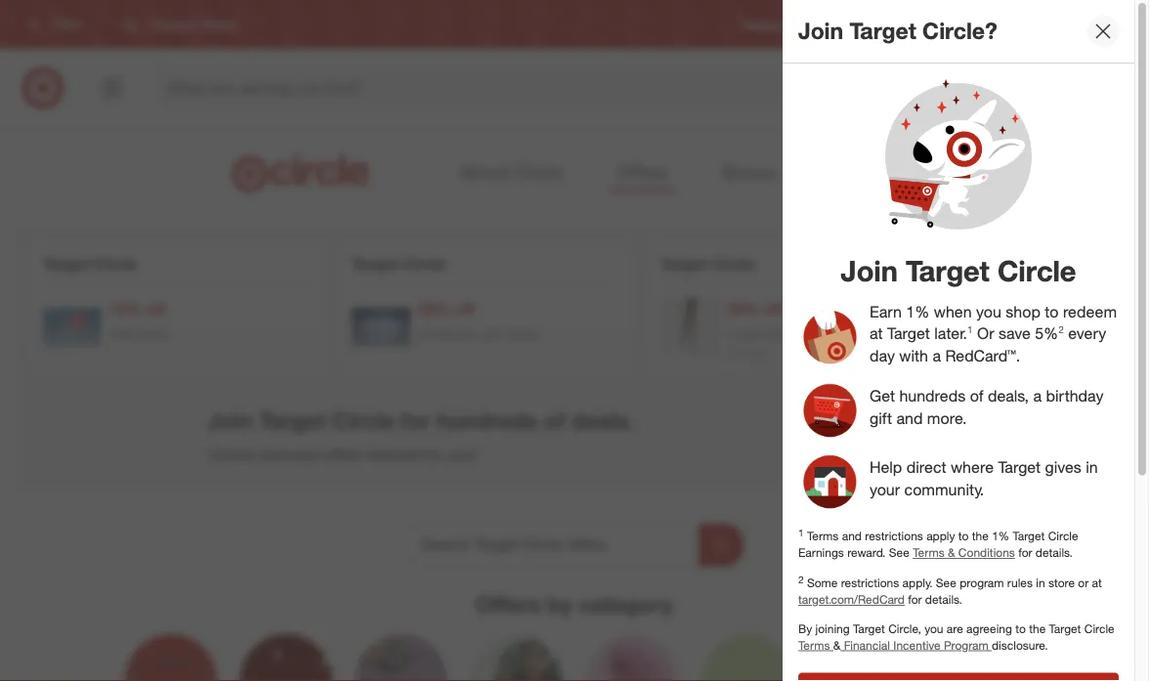Task type: describe. For each thing, give the bounding box(es) containing it.
target circle for 15% off giftcards
[[43, 254, 137, 273]]

What can we help you find? suggestions appear below search field
[[156, 66, 902, 109]]

learn
[[841, 432, 884, 451]]

financial incentive program link
[[841, 638, 992, 652]]

earnings
[[798, 545, 844, 560]]

about circle link
[[452, 154, 570, 192]]

by joining target circle, you are agreeing to the target circle
[[798, 621, 1115, 636]]

details. inside 2 some restrictions apply. see program rules in store or at target.com/redcard for details.
[[925, 592, 963, 607]]

join target circle dialog
[[783, 0, 1149, 681]]

target circle for 20% off jennie-o cook in t
[[970, 254, 1064, 273]]

agreeing
[[967, 621, 1012, 636]]

birthday
[[1046, 386, 1104, 405]]

circle inside "1 terms and restrictions apply to the 1% target circle earnings reward. see"
[[1048, 529, 1079, 543]]

20% off jennie-o cook in t
[[1036, 300, 1149, 343]]

deals,
[[988, 386, 1029, 405]]

terms link
[[798, 638, 833, 652]]

join target circle for hundreds of deals.
[[208, 407, 634, 434]]

in for 20% off jennie-o cook in t
[[1132, 325, 1143, 343]]

hosiery
[[727, 345, 772, 362]]

terms for terms & conditions for details.
[[913, 545, 945, 560]]

2 link
[[1059, 324, 1064, 343]]

see inside "1 terms and restrictions apply to the 1% target circle earnings reward. see"
[[889, 545, 910, 560]]

15%
[[109, 300, 142, 319]]

1 vertical spatial you
[[925, 621, 944, 636]]

partners
[[830, 160, 901, 183]]

off for 15% off giftcards
[[146, 300, 166, 319]]

target circle for 30% off a new day tights & sheer hosiery
[[661, 254, 755, 273]]

1 for terms
[[798, 526, 804, 538]]

1 vertical spatial the
[[1029, 621, 1046, 636]]

are
[[947, 621, 963, 636]]

join target circle?
[[798, 17, 998, 45]]

off for 20% off jennie-o cook in t
[[1073, 300, 1092, 319]]

30%
[[727, 300, 760, 319]]

jennie-
[[1036, 325, 1082, 343]]

o
[[1082, 325, 1092, 343]]

offers link
[[609, 154, 675, 192]]

every
[[1068, 324, 1107, 343]]

registry link
[[742, 16, 785, 33]]

search button
[[888, 66, 935, 113]]

incentive
[[894, 638, 941, 652]]

2 inside 1 or save 5% 2
[[1059, 324, 1064, 336]]

save
[[999, 324, 1031, 343]]

the inside "1 terms and restrictions apply to the 1% target circle earnings reward. see"
[[972, 529, 989, 543]]

at inside 2 some restrictions apply. see program rules in store or at target.com/redcard for details.
[[1092, 576, 1102, 590]]

1% inside earn 1% when you shop to redeem at target later.
[[906, 302, 930, 321]]

about circle
[[459, 160, 562, 183]]

target circle for 20% off fandango gift cards
[[352, 254, 446, 273]]

redcard
[[903, 17, 950, 32]]

1 vertical spatial hundreds
[[436, 407, 537, 434]]

get
[[870, 386, 895, 405]]

target circle link
[[981, 16, 1047, 33]]

circle?
[[923, 17, 998, 45]]

by
[[547, 590, 572, 618]]

joining
[[816, 621, 850, 636]]

direct
[[907, 457, 947, 476]]

gives
[[1045, 457, 1082, 476]]

2 inside 2 some restrictions apply. see program rules in store or at target.com/redcard for details.
[[798, 573, 804, 586]]

for left you!
[[424, 444, 443, 464]]

shop
[[1006, 302, 1041, 321]]

bonus link
[[715, 154, 783, 192]]

1 link
[[968, 324, 973, 343]]

store
[[1049, 576, 1075, 590]]

with
[[900, 346, 928, 365]]

cook
[[1096, 325, 1129, 343]]

new
[[740, 325, 767, 343]]

terms inside "1 terms and restrictions apply to the 1% target circle earnings reward. see"
[[807, 529, 839, 543]]

target inside target circle link
[[981, 17, 1013, 32]]

get hundreds of deals, a birthday gift and more.
[[870, 386, 1104, 427]]

apply
[[927, 529, 955, 543]]

stores
[[1104, 17, 1138, 32]]

weekly ad
[[817, 17, 872, 32]]

a inside get hundreds of deals, a birthday gift and more.
[[1033, 386, 1042, 405]]

and inside "1 terms and restrictions apply to the 1% target circle earnings reward. see"
[[842, 529, 862, 543]]

and inside get hundreds of deals, a birthday gift and more.
[[897, 408, 923, 427]]

off for 20% off fandango gift cards
[[455, 300, 475, 319]]

search
[[888, 80, 935, 99]]

of inside get hundreds of deals, a birthday gift and more.
[[970, 386, 984, 405]]

1 horizontal spatial to
[[1016, 621, 1026, 636]]

restrictions inside 2 some restrictions apply. see program rules in store or at target.com/redcard for details.
[[841, 576, 899, 590]]

target circle left find
[[981, 17, 1047, 32]]

weekly
[[817, 17, 854, 32]]

find
[[1078, 17, 1101, 32]]

or
[[1078, 576, 1089, 590]]

target circle logo image
[[229, 153, 377, 194]]

earn
[[870, 302, 902, 321]]

about
[[459, 160, 509, 183]]

1 for or
[[968, 324, 973, 336]]

day
[[870, 346, 895, 365]]

some
[[807, 576, 838, 590]]

see inside 2 some restrictions apply. see program rules in store or at target.com/redcard for details.
[[936, 576, 957, 590]]

in for help direct where target gives in your community.
[[1086, 457, 1098, 476]]

deals.
[[571, 407, 634, 434]]

20% off fandango gift cards
[[418, 300, 541, 343]]

program
[[960, 576, 1004, 590]]

1 terms and restrictions apply to the 1% target circle earnings reward. see
[[798, 526, 1079, 560]]

to for apply
[[959, 529, 969, 543]]

fandango
[[418, 325, 479, 343]]

in inside 2 some restrictions apply. see program rules in store or at target.com/redcard for details.
[[1036, 576, 1045, 590]]

target inside "1 terms and restrictions apply to the 1% target circle earnings reward. see"
[[1013, 529, 1045, 543]]

2 some restrictions apply. see program rules in store or at target.com/redcard for details.
[[798, 573, 1102, 607]]

redcard link
[[903, 16, 950, 33]]

for up "rules"
[[1019, 545, 1033, 560]]



Task type: locate. For each thing, give the bounding box(es) containing it.
rules
[[1007, 576, 1033, 590]]

1 horizontal spatial see
[[936, 576, 957, 590]]

the
[[972, 529, 989, 543], [1029, 621, 1046, 636]]

a inside every day with a redcard™.
[[933, 346, 941, 365]]

in right gives
[[1086, 457, 1098, 476]]

1 vertical spatial gift
[[870, 408, 892, 427]]

2 vertical spatial in
[[1036, 576, 1045, 590]]

0 vertical spatial you
[[976, 302, 1002, 321]]

target inside earn 1% when you shop to redeem at target later.
[[887, 324, 930, 343]]

off inside the 30% off a new day tights & sheer hosiery
[[764, 300, 783, 319]]

restrictions
[[865, 529, 923, 543], [841, 576, 899, 590]]

1 horizontal spatial the
[[1029, 621, 1046, 636]]

0 horizontal spatial 1%
[[906, 302, 930, 321]]

unlock featured offers tailored for you!
[[208, 444, 476, 464]]

0 vertical spatial 1%
[[906, 302, 930, 321]]

target circle up shop
[[970, 254, 1064, 273]]

1 horizontal spatial in
[[1086, 457, 1098, 476]]

to right agreeing
[[1016, 621, 1026, 636]]

4 off from the left
[[1073, 300, 1092, 319]]

0 vertical spatial and
[[897, 408, 923, 427]]

terms down apply
[[913, 545, 945, 560]]

0 vertical spatial at
[[870, 324, 883, 343]]

redeem
[[1063, 302, 1117, 321]]

at up the day on the bottom right
[[870, 324, 883, 343]]

0 horizontal spatial details.
[[925, 592, 963, 607]]

in left t
[[1132, 325, 1143, 343]]

t
[[1147, 325, 1149, 343]]

details. up "are" at the bottom right of page
[[925, 592, 963, 607]]

you
[[976, 302, 1002, 321], [925, 621, 944, 636]]

2 left some
[[798, 573, 804, 586]]

1 horizontal spatial offers
[[617, 160, 668, 183]]

terms down by
[[798, 638, 833, 652]]

target circle up fandango
[[352, 254, 446, 273]]

1 horizontal spatial 1
[[968, 324, 973, 336]]

apply.
[[903, 576, 933, 590]]

0 vertical spatial a
[[933, 346, 941, 365]]

20% up 5%
[[1036, 300, 1068, 319]]

restrictions up reward.
[[865, 529, 923, 543]]

20% for 20% off fandango gift cards
[[418, 300, 451, 319]]

learn more
[[841, 432, 927, 451]]

1% up terms & conditions for details.
[[992, 529, 1010, 543]]

for
[[401, 407, 430, 434], [424, 444, 443, 464], [1019, 545, 1033, 560], [908, 592, 922, 607]]

0 vertical spatial &
[[836, 325, 845, 343]]

1 vertical spatial see
[[936, 576, 957, 590]]

2 vertical spatial join
[[208, 407, 253, 434]]

conditions
[[959, 545, 1015, 560]]

3 off from the left
[[764, 300, 783, 319]]

1 vertical spatial at
[[1092, 576, 1102, 590]]

& inside the 30% off a new day tights & sheer hosiery
[[836, 325, 845, 343]]

in
[[1132, 325, 1143, 343], [1086, 457, 1098, 476], [1036, 576, 1045, 590]]

1 inside 1 or save 5% 2
[[968, 324, 973, 336]]

a
[[727, 325, 736, 343]]

hundreds up you!
[[436, 407, 537, 434]]

1 inside "1 terms and restrictions apply to the 1% target circle earnings reward. see"
[[798, 526, 804, 538]]

join up unlock
[[208, 407, 253, 434]]

join for join target circle
[[841, 253, 898, 288]]

to for shop
[[1045, 302, 1059, 321]]

hundreds up more.
[[900, 386, 966, 405]]

1 vertical spatial and
[[842, 529, 862, 543]]

find stores link
[[1078, 16, 1138, 33]]

bonus
[[722, 160, 776, 183]]

1% right earn
[[906, 302, 930, 321]]

more.
[[927, 408, 967, 427]]

0 horizontal spatial see
[[889, 545, 910, 560]]

gift left cards
[[483, 325, 503, 343]]

0 horizontal spatial 1
[[798, 526, 804, 538]]

&
[[836, 325, 845, 343], [948, 545, 955, 560]]

a right "deals,"
[[1033, 386, 1042, 405]]

community.
[[905, 480, 984, 499]]

0 vertical spatial the
[[972, 529, 989, 543]]

see right reward.
[[889, 545, 910, 560]]

terms for terms
[[798, 638, 833, 652]]

1 or save 5% 2
[[968, 324, 1064, 343]]

join up earn
[[841, 253, 898, 288]]

0 vertical spatial 1
[[968, 324, 973, 336]]

2 vertical spatial terms
[[798, 638, 833, 652]]

2 left o
[[1059, 324, 1064, 336]]

0 horizontal spatial gift
[[483, 325, 503, 343]]

1 horizontal spatial at
[[1092, 576, 1102, 590]]

1 vertical spatial &
[[948, 545, 955, 560]]

in inside the help direct where target gives in your community.
[[1086, 457, 1098, 476]]

you up or
[[976, 302, 1002, 321]]

0 vertical spatial to
[[1045, 302, 1059, 321]]

0 vertical spatial hundreds
[[900, 386, 966, 405]]

terms up earnings
[[807, 529, 839, 543]]

0 horizontal spatial offers
[[476, 590, 541, 618]]

20% for 20% off jennie-o cook in t
[[1036, 300, 1068, 319]]

for up tailored
[[401, 407, 430, 434]]

in right "rules"
[[1036, 576, 1045, 590]]

ad
[[857, 17, 872, 32]]

1 vertical spatial of
[[544, 407, 565, 434]]

1 20% from the left
[[418, 300, 451, 319]]

giftcards
[[109, 325, 168, 343]]

join for join target circle for hundreds of deals.
[[208, 407, 253, 434]]

1 vertical spatial a
[[1033, 386, 1042, 405]]

and up more
[[897, 408, 923, 427]]

0 vertical spatial restrictions
[[865, 529, 923, 543]]

20% up fandango
[[418, 300, 451, 319]]

tailored
[[367, 444, 420, 464]]

0 horizontal spatial at
[[870, 324, 883, 343]]

to up terms & conditions link
[[959, 529, 969, 543]]

program
[[944, 638, 989, 652]]

join left ad
[[798, 17, 844, 45]]

by
[[798, 621, 812, 636]]

target inside the help direct where target gives in your community.
[[998, 457, 1041, 476]]

gift inside "20% off fandango gift cards"
[[483, 325, 503, 343]]

to inside earn 1% when you shop to redeem at target later.
[[1045, 302, 1059, 321]]

join target circle
[[841, 253, 1076, 288]]

a right with
[[933, 346, 941, 365]]

help
[[870, 457, 902, 476]]

1 horizontal spatial 20%
[[1036, 300, 1068, 319]]

unlock
[[208, 444, 257, 464]]

off inside "20% off fandango gift cards"
[[455, 300, 475, 319]]

of left deals.
[[544, 407, 565, 434]]

see
[[889, 545, 910, 560], [936, 576, 957, 590]]

0 vertical spatial in
[[1132, 325, 1143, 343]]

reward.
[[848, 545, 886, 560]]

join
[[798, 17, 844, 45], [841, 253, 898, 288], [208, 407, 253, 434]]

0 vertical spatial join
[[798, 17, 844, 45]]

target circle
[[981, 17, 1047, 32], [43, 254, 137, 273], [352, 254, 446, 273], [661, 254, 755, 273], [970, 254, 1064, 273]]

1 horizontal spatial gift
[[870, 408, 892, 427]]

1 horizontal spatial 2
[[1059, 324, 1064, 336]]

you left "are" at the bottom right of page
[[925, 621, 944, 636]]

0 horizontal spatial and
[[842, 529, 862, 543]]

1 horizontal spatial 1%
[[992, 529, 1010, 543]]

0 horizontal spatial 20%
[[418, 300, 451, 319]]

2 horizontal spatial to
[[1045, 302, 1059, 321]]

offers for offers
[[617, 160, 668, 183]]

0 vertical spatial terms
[[807, 529, 839, 543]]

at right or
[[1092, 576, 1102, 590]]

learn more button
[[811, 421, 957, 464]]

1 horizontal spatial and
[[897, 408, 923, 427]]

partners link
[[823, 154, 909, 192]]

0 horizontal spatial in
[[1036, 576, 1045, 590]]

0 horizontal spatial &
[[836, 325, 845, 343]]

0 horizontal spatial 2
[[798, 573, 804, 586]]

off for 30% off a new day tights & sheer hosiery
[[764, 300, 783, 319]]

see right apply.
[[936, 576, 957, 590]]

1 horizontal spatial details.
[[1036, 545, 1073, 560]]

1 left or
[[968, 324, 973, 336]]

at
[[870, 324, 883, 343], [1092, 576, 1102, 590]]

1 vertical spatial offers
[[476, 590, 541, 618]]

1 horizontal spatial &
[[948, 545, 955, 560]]

target.com/redcard link
[[798, 592, 905, 607]]

details. up store on the bottom of page
[[1036, 545, 1073, 560]]

or
[[977, 324, 994, 343]]

1 vertical spatial details.
[[925, 592, 963, 607]]

financial
[[844, 638, 890, 652]]

financial incentive program
[[844, 638, 989, 652]]

0 vertical spatial see
[[889, 545, 910, 560]]

when
[[934, 302, 972, 321]]

featured
[[261, 444, 319, 464]]

terms
[[807, 529, 839, 543], [913, 545, 945, 560], [798, 638, 833, 652]]

to inside "1 terms and restrictions apply to the 1% target circle earnings reward. see"
[[959, 529, 969, 543]]

offers for offers by category
[[476, 590, 541, 618]]

hundreds inside get hundreds of deals, a birthday gift and more.
[[900, 386, 966, 405]]

1
[[968, 324, 973, 336], [798, 526, 804, 538]]

category
[[579, 590, 674, 618]]

1 vertical spatial 2
[[798, 573, 804, 586]]

every day with a redcard™.
[[870, 324, 1107, 365]]

where
[[951, 457, 994, 476]]

for down apply.
[[908, 592, 922, 607]]

target circle up 30%
[[661, 254, 755, 273]]

0 vertical spatial of
[[970, 386, 984, 405]]

off up fandango
[[455, 300, 475, 319]]

at inside earn 1% when you shop to redeem at target later.
[[870, 324, 883, 343]]

0 horizontal spatial you
[[925, 621, 944, 636]]

2 off from the left
[[455, 300, 475, 319]]

1 vertical spatial 1
[[798, 526, 804, 538]]

restrictions inside "1 terms and restrictions apply to the 1% target circle earnings reward. see"
[[865, 529, 923, 543]]

1 up earnings
[[798, 526, 804, 538]]

None text field
[[406, 524, 699, 567]]

to up 5%
[[1045, 302, 1059, 321]]

& right tights
[[836, 325, 845, 343]]

1 horizontal spatial of
[[970, 386, 984, 405]]

1%
[[906, 302, 930, 321], [992, 529, 1010, 543]]

1 off from the left
[[146, 300, 166, 319]]

the up conditions
[[972, 529, 989, 543]]

0 vertical spatial gift
[[483, 325, 503, 343]]

1% inside "1 terms and restrictions apply to the 1% target circle earnings reward. see"
[[992, 529, 1010, 543]]

circle,
[[889, 621, 921, 636]]

circle
[[1017, 17, 1047, 32], [515, 160, 562, 183], [998, 253, 1076, 288], [94, 254, 137, 273], [403, 254, 446, 273], [711, 254, 755, 273], [1020, 254, 1064, 273], [332, 407, 394, 434], [1048, 529, 1079, 543], [1085, 621, 1115, 636]]

more
[[888, 432, 927, 451]]

0 horizontal spatial a
[[933, 346, 941, 365]]

0 vertical spatial offers
[[617, 160, 668, 183]]

offers by category
[[476, 590, 674, 618]]

20% inside "20% off jennie-o cook in t"
[[1036, 300, 1068, 319]]

30% off a new day tights & sheer hosiery
[[727, 300, 885, 362]]

1 horizontal spatial hundreds
[[900, 386, 966, 405]]

5%
[[1035, 324, 1059, 343]]

the right agreeing
[[1029, 621, 1046, 636]]

1 horizontal spatial a
[[1033, 386, 1042, 405]]

off inside 15% off giftcards
[[146, 300, 166, 319]]

your
[[870, 480, 900, 499]]

& inside join target circle dialog
[[948, 545, 955, 560]]

in inside "20% off jennie-o cook in t"
[[1132, 325, 1143, 343]]

you inside earn 1% when you shop to redeem at target later.
[[976, 302, 1002, 321]]

off up giftcards
[[146, 300, 166, 319]]

restrictions up target.com/redcard on the right of page
[[841, 576, 899, 590]]

0 horizontal spatial to
[[959, 529, 969, 543]]

off up every
[[1073, 300, 1092, 319]]

tights
[[799, 325, 833, 343]]

target circle up the 15%
[[43, 254, 137, 273]]

2 20% from the left
[[1036, 300, 1068, 319]]

offers
[[324, 444, 363, 464]]

1 vertical spatial terms
[[913, 545, 945, 560]]

2 horizontal spatial in
[[1132, 325, 1143, 343]]

and up reward.
[[842, 529, 862, 543]]

terms & conditions for details.
[[913, 545, 1073, 560]]

20% inside "20% off fandango gift cards"
[[418, 300, 451, 319]]

weekly ad link
[[817, 16, 872, 33]]

1 vertical spatial to
[[959, 529, 969, 543]]

registry
[[742, 17, 785, 32]]

to
[[1045, 302, 1059, 321], [959, 529, 969, 543], [1016, 621, 1026, 636]]

0 horizontal spatial of
[[544, 407, 565, 434]]

of left "deals,"
[[970, 386, 984, 405]]

15% off giftcards
[[109, 300, 168, 343]]

1 vertical spatial in
[[1086, 457, 1098, 476]]

later.
[[935, 324, 968, 343]]

0 horizontal spatial the
[[972, 529, 989, 543]]

gift inside get hundreds of deals, a birthday gift and more.
[[870, 408, 892, 427]]

2 vertical spatial to
[[1016, 621, 1026, 636]]

1 vertical spatial join
[[841, 253, 898, 288]]

you!
[[447, 444, 476, 464]]

off inside "20% off jennie-o cook in t"
[[1073, 300, 1092, 319]]

20%
[[418, 300, 451, 319], [1036, 300, 1068, 319]]

join for join target circle?
[[798, 17, 844, 45]]

off up 'day'
[[764, 300, 783, 319]]

details.
[[1036, 545, 1073, 560], [925, 592, 963, 607]]

for inside 2 some restrictions apply. see program rules in store or at target.com/redcard for details.
[[908, 592, 922, 607]]

target.com/redcard
[[798, 592, 905, 607]]

gift down "get"
[[870, 408, 892, 427]]

1 horizontal spatial you
[[976, 302, 1002, 321]]

1 vertical spatial restrictions
[[841, 576, 899, 590]]

0 vertical spatial 2
[[1059, 324, 1064, 336]]

redcard™.
[[946, 346, 1021, 365]]

1 vertical spatial 1%
[[992, 529, 1010, 543]]

earn 1% when you shop to redeem at target later.
[[870, 302, 1117, 343]]

0 vertical spatial details.
[[1036, 545, 1073, 560]]

terms & conditions link
[[913, 545, 1015, 560]]

0 horizontal spatial hundreds
[[436, 407, 537, 434]]

& down apply
[[948, 545, 955, 560]]



Task type: vqa. For each thing, say whether or not it's contained in the screenshot.
Northgate
no



